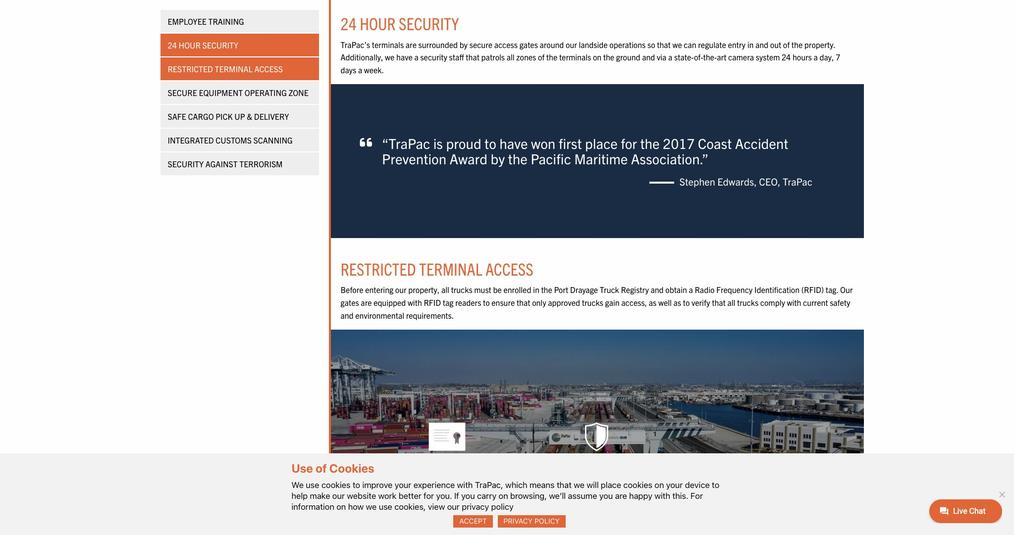 Task type: describe. For each thing, give the bounding box(es) containing it.
solid image
[[360, 136, 372, 150]]

rfid
[[424, 298, 441, 308]]

edwards,
[[718, 175, 757, 188]]

security against terrorism link
[[160, 153, 319, 175]]

associations
[[463, 484, 505, 494]]

operations
[[610, 39, 646, 49]]

via
[[657, 52, 667, 62]]

7 safety awards from leading industry associations
[[389, 461, 505, 494]]

around
[[540, 39, 564, 49]]

privacy
[[462, 503, 489, 513]]

only
[[532, 298, 547, 308]]

customs
[[216, 135, 252, 145]]

trapac,
[[475, 481, 503, 491]]

on up policy
[[499, 492, 508, 502]]

1 cookies from the left
[[322, 481, 351, 491]]

well
[[659, 298, 672, 308]]

that down secure at top left
[[466, 52, 480, 62]]

site
[[543, 484, 556, 494]]

1 horizontal spatial trucks
[[582, 298, 604, 308]]

staff
[[449, 52, 464, 62]]

requirements.
[[406, 311, 454, 321]]

obtain
[[666, 285, 687, 295]]

on inside trapac's terminals are surrounded by secure access gates around our landside operations so that we can regulate entry in and out of the property. additionally, we have a security staff that patrols all zones of the terminals on the ground and via a state-of-the-art camera system 24 hours a day, 7 days a week.
[[593, 52, 602, 62]]

can
[[684, 39, 697, 49]]

tag.
[[826, 285, 839, 295]]

accept link
[[454, 516, 493, 528]]

environmental
[[356, 311, 405, 321]]

verify
[[692, 298, 711, 308]]

at
[[586, 484, 593, 494]]

by inside trapac's terminals are surrounded by secure access gates around our landside operations so that we can regulate entry in and out of the property. additionally, we have a security staff that patrols all zones of the terminals on the ground and via a state-of-the-art camera system 24 hours a day, 7 days a week.
[[460, 39, 468, 49]]

0 horizontal spatial 24 hour security
[[168, 40, 238, 50]]

1 you from the left
[[462, 492, 475, 502]]

1 vertical spatial hour
[[179, 40, 201, 50]]

is
[[434, 134, 443, 152]]

a down surrounded
[[415, 52, 419, 62]]

with down property,
[[408, 298, 422, 308]]

award
[[450, 150, 488, 167]]

the inside before entering our property, all trucks must be enrolled in the port drayage truck registry and obtain a radio frequency identification (rfid) tag. our gates are equipped with rfid tag readers to ensure that only approved trucks gain access, as well as to verify that all trucks comply with current safety and environmental requirements.
[[542, 285, 553, 295]]

be
[[493, 285, 502, 295]]

2 as from the left
[[674, 298, 682, 308]]

to inside "trapac is proud to have won first place for the 2017 coast accident prevention award by the pacific maritime association."
[[485, 134, 497, 152]]

terminal
[[635, 484, 663, 494]]

device
[[685, 481, 710, 491]]

and up well
[[651, 285, 664, 295]]

days
[[341, 65, 357, 75]]

by inside "trapac is proud to have won first place for the 2017 coast accident prevention award by the pacific maritime association."
[[491, 150, 505, 167]]

prevention
[[382, 150, 447, 167]]

property.
[[805, 39, 836, 49]]

ceo,
[[760, 175, 781, 188]]

1 horizontal spatial 24 hour security
[[341, 13, 459, 34]]

trapac
[[783, 175, 813, 188]]

zone
[[289, 88, 309, 98]]

we left at
[[574, 481, 585, 491]]

scanning
[[254, 135, 293, 145]]

24 hour security link
[[160, 34, 319, 57]]

security up surrounded
[[399, 13, 459, 34]]

with down identification
[[787, 298, 802, 308]]

pacific
[[531, 150, 571, 167]]

a right days
[[358, 65, 362, 75]]

1 vertical spatial access
[[486, 258, 534, 280]]

a right via
[[669, 52, 673, 62]]

secure equipment operating zone link
[[160, 81, 319, 104]]

place inside "trapac is proud to have won first place for the 2017 coast accident prevention award by the pacific maritime association."
[[585, 134, 618, 152]]

week.
[[364, 65, 384, 75]]

tag
[[443, 298, 454, 308]]

for inside "trapac is proud to have won first place for the 2017 coast accident prevention award by the pacific maritime association."
[[621, 134, 638, 152]]

how
[[348, 503, 364, 513]]

employee training
[[168, 16, 244, 26]]

for
[[691, 492, 703, 502]]

maritime
[[575, 150, 628, 167]]

a left day,
[[814, 52, 818, 62]]

equipment
[[199, 88, 243, 98]]

on-site security at each of our terminal locations
[[532, 484, 663, 503]]

that right so
[[657, 39, 671, 49]]

up
[[235, 112, 245, 121]]

1 vertical spatial restricted
[[341, 258, 416, 280]]

website
[[347, 492, 376, 502]]

regulate
[[699, 39, 727, 49]]

awards
[[451, 461, 503, 481]]

safe cargo pick up & delivery link
[[160, 105, 319, 128]]

registry
[[621, 285, 649, 295]]

industry
[[434, 484, 462, 494]]

our right make
[[333, 492, 345, 502]]

leading
[[407, 484, 432, 494]]

means
[[530, 481, 555, 491]]

will
[[587, 481, 599, 491]]

carry
[[477, 492, 497, 502]]

place inside use of cookies we use cookies to improve your experience with trapac, which means that we will place cookies on your device to help make our website work better for you. if you carry on browsing, we'll assume you are happy with this. for information on how we use cookies, view our privacy policy
[[601, 481, 622, 491]]

better
[[399, 492, 422, 502]]

stephen
[[680, 175, 716, 188]]

the up hours
[[792, 39, 803, 49]]

to right device
[[712, 481, 720, 491]]

trapac's terminals are surrounded by secure access gates around our landside operations so that we can regulate entry in and out of the property. additionally, we have a security staff that patrols all zones of the terminals on the ground and via a state-of-the-art camera system 24 hours a day, 7 days a week.
[[341, 39, 841, 75]]

security inside on-site security at each of our terminal locations
[[557, 484, 584, 494]]

ground
[[617, 52, 641, 62]]

with left this.
[[655, 492, 671, 502]]

our inside before entering our property, all trucks must be enrolled in the port drayage truck registry and obtain a radio frequency identification (rfid) tag. our gates are equipped with rfid tag readers to ensure that only approved trucks gain access, as well as to verify that all trucks comply with current safety and environmental requirements.
[[396, 285, 407, 295]]

"trapac
[[382, 134, 430, 152]]

ensure
[[492, 298, 515, 308]]

we down website
[[366, 503, 377, 513]]

1 vertical spatial use
[[379, 503, 393, 513]]

safe cargo pick up & delivery
[[168, 112, 289, 121]]

that inside use of cookies we use cookies to improve your experience with trapac, which means that we will place cookies on your device to help make our website work better for you. if you carry on browsing, we'll assume you are happy with this. for information on how we use cookies, view our privacy policy
[[557, 481, 572, 491]]

won
[[531, 134, 556, 152]]

all inside trapac's terminals are surrounded by secure access gates around our landside operations so that we can regulate entry in and out of the property. additionally, we have a security staff that patrols all zones of the terminals on the ground and via a state-of-the-art camera system 24 hours a day, 7 days a week.
[[507, 52, 515, 62]]

and left out
[[756, 39, 769, 49]]

day,
[[820, 52, 835, 62]]

approved
[[548, 298, 581, 308]]

readers
[[456, 298, 482, 308]]

1 your from the left
[[395, 481, 412, 491]]

for inside use of cookies we use cookies to improve your experience with trapac, which means that we will place cookies on your device to help make our website work better for you. if you carry on browsing, we'll assume you are happy with this. for information on how we use cookies, view our privacy policy
[[424, 492, 434, 502]]

the down around
[[547, 52, 558, 62]]

to up website
[[353, 481, 360, 491]]

before entering our property, all trucks must be enrolled in the port drayage truck registry and obtain a radio frequency identification (rfid) tag. our gates are equipped with rfid tag readers to ensure that only approved trucks gain access, as well as to verify that all trucks comply with current safety and environmental requirements.
[[341, 285, 853, 321]]



Task type: vqa. For each thing, say whether or not it's contained in the screenshot.
the leftmost Per
no



Task type: locate. For each thing, give the bounding box(es) containing it.
in right entry
[[748, 39, 754, 49]]

from
[[389, 484, 405, 494]]

0 vertical spatial restricted terminal access
[[168, 64, 283, 74]]

restricted terminal access link
[[160, 58, 319, 80]]

24 hour security down employee training
[[168, 40, 238, 50]]

1 horizontal spatial security
[[557, 484, 584, 494]]

2 vertical spatial 24
[[782, 52, 791, 62]]

are inside before entering our property, all trucks must be enrolled in the port drayage truck registry and obtain a radio frequency identification (rfid) tag. our gates are equipped with rfid tag readers to ensure that only approved trucks gain access, as well as to verify that all trucks comply with current safety and environmental requirements.
[[361, 298, 372, 308]]

have left "won" at the top of page
[[500, 134, 528, 152]]

you right at
[[600, 492, 613, 502]]

cookies up "happy"
[[624, 481, 653, 491]]

1 as from the left
[[649, 298, 657, 308]]

are inside use of cookies we use cookies to improve your experience with trapac, which means that we will place cookies on your device to help make our website work better for you. if you carry on browsing, we'll assume you are happy with this. for information on how we use cookies, view our privacy policy
[[616, 492, 627, 502]]

1 vertical spatial in
[[533, 285, 540, 295]]

1 horizontal spatial have
[[500, 134, 528, 152]]

information
[[292, 503, 335, 513]]

1 vertical spatial 24 hour security
[[168, 40, 238, 50]]

0 vertical spatial 24 hour security
[[341, 13, 459, 34]]

gain
[[606, 298, 620, 308]]

restricted inside "link"
[[168, 64, 213, 74]]

of right zones
[[538, 52, 545, 62]]

0 horizontal spatial 24
[[168, 40, 177, 50]]

privacy policy link
[[498, 516, 566, 528]]

on down landside
[[593, 52, 602, 62]]

as left well
[[649, 298, 657, 308]]

1 horizontal spatial all
[[507, 52, 515, 62]]

your up this.
[[667, 481, 683, 491]]

by right award
[[491, 150, 505, 167]]

7 inside the 7 safety awards from leading industry associations
[[392, 461, 400, 481]]

0 horizontal spatial terminal
[[215, 64, 253, 74]]

0 vertical spatial have
[[397, 52, 413, 62]]

integrated
[[168, 135, 214, 145]]

out
[[771, 39, 782, 49]]

terminal up the 'secure equipment operating zone'
[[215, 64, 253, 74]]

we'll
[[549, 492, 566, 502]]

access up enrolled
[[486, 258, 534, 280]]

0 horizontal spatial security
[[421, 52, 448, 62]]

trapac's
[[341, 39, 370, 49]]

1 vertical spatial all
[[442, 285, 450, 295]]

0 vertical spatial access
[[255, 64, 283, 74]]

gates inside before entering our property, all trucks must be enrolled in the port drayage truck registry and obtain a radio frequency identification (rfid) tag. our gates are equipped with rfid tag readers to ensure that only approved trucks gain access, as well as to verify that all trucks comply with current safety and environmental requirements.
[[341, 298, 359, 308]]

that up we'll
[[557, 481, 572, 491]]

the
[[792, 39, 803, 49], [547, 52, 558, 62], [604, 52, 615, 62], [641, 134, 660, 152], [508, 150, 528, 167], [542, 285, 553, 295]]

our left terminal
[[622, 484, 633, 494]]

1 vertical spatial restricted terminal access
[[341, 258, 534, 280]]

24 down employee
[[168, 40, 177, 50]]

a inside before entering our property, all trucks must be enrolled in the port drayage truck registry and obtain a radio frequency identification (rfid) tag. our gates are equipped with rfid tag readers to ensure that only approved trucks gain access, as well as to verify that all trucks comply with current safety and environmental requirements.
[[689, 285, 693, 295]]

with up the if
[[457, 481, 473, 491]]

a left radio
[[689, 285, 693, 295]]

1 horizontal spatial terminals
[[560, 52, 592, 62]]

entering
[[365, 285, 394, 295]]

browsing,
[[511, 492, 547, 502]]

our inside trapac's terminals are surrounded by secure access gates around our landside operations so that we can regulate entry in and out of the property. additionally, we have a security staff that patrols all zones of the terminals on the ground and via a state-of-the-art camera system 24 hours a day, 7 days a week.
[[566, 39, 577, 49]]

0 horizontal spatial restricted
[[168, 64, 213, 74]]

of inside use of cookies we use cookies to improve your experience with trapac, which means that we will place cookies on your device to help make our website work better for you. if you carry on browsing, we'll assume you are happy with this. for information on how we use cookies, view our privacy policy
[[316, 462, 327, 476]]

2 horizontal spatial trucks
[[738, 298, 759, 308]]

our down the if
[[447, 503, 460, 513]]

security up each at the bottom right of the page
[[583, 461, 642, 481]]

use of cookies we use cookies to improve your experience with trapac, which means that we will place cookies on your device to help make our website work better for you. if you carry on browsing, we'll assume you are happy with this. for information on how we use cookies, view our privacy policy
[[292, 462, 720, 513]]

trucks down 'frequency'
[[738, 298, 759, 308]]

1 horizontal spatial cookies
[[624, 481, 653, 491]]

24 up trapac's
[[341, 13, 357, 34]]

that down enrolled
[[517, 298, 531, 308]]

restricted up entering
[[341, 258, 416, 280]]

security inside trapac's terminals are surrounded by secure access gates around our landside operations so that we can regulate entry in and out of the property. additionally, we have a security staff that patrols all zones of the terminals on the ground and via a state-of-the-art camera system 24 hours a day, 7 days a week.
[[421, 52, 448, 62]]

the left "won" at the top of page
[[508, 150, 528, 167]]

our up equipped
[[396, 285, 407, 295]]

employee
[[168, 16, 207, 26]]

additionally,
[[341, 52, 383, 62]]

1 horizontal spatial you
[[600, 492, 613, 502]]

restricted terminal access inside "link"
[[168, 64, 283, 74]]

our
[[841, 285, 853, 295]]

0 vertical spatial 7
[[836, 52, 841, 62]]

1 vertical spatial gates
[[341, 298, 359, 308]]

secure equipment operating zone
[[168, 88, 309, 98]]

0 horizontal spatial trucks
[[451, 285, 473, 295]]

safety
[[830, 298, 851, 308]]

are left "happy"
[[616, 492, 627, 502]]

2 cookies from the left
[[624, 481, 653, 491]]

0 horizontal spatial for
[[424, 492, 434, 502]]

we left can
[[673, 39, 682, 49]]

your up better
[[395, 481, 412, 491]]

use down 'work'
[[379, 503, 393, 513]]

security against terrorism
[[168, 159, 283, 169]]

1 horizontal spatial as
[[674, 298, 682, 308]]

all down 'frequency'
[[728, 298, 736, 308]]

24 inside trapac's terminals are surrounded by secure access gates around our landside operations so that we can regulate entry in and out of the property. additionally, we have a security staff that patrols all zones of the terminals on the ground and via a state-of-the-art camera system 24 hours a day, 7 days a week.
[[782, 52, 791, 62]]

coast
[[698, 134, 732, 152]]

2017
[[663, 134, 695, 152]]

1 horizontal spatial restricted terminal access
[[341, 258, 534, 280]]

of
[[784, 39, 790, 49], [538, 52, 545, 62], [316, 462, 327, 476], [613, 484, 620, 494]]

0 horizontal spatial in
[[533, 285, 540, 295]]

terminals
[[372, 39, 404, 49], [560, 52, 592, 62]]

7 inside trapac's terminals are surrounded by secure access gates around our landside operations so that we can regulate entry in and out of the property. additionally, we have a security staff that patrols all zones of the terminals on the ground and via a state-of-the-art camera system 24 hours a day, 7 days a week.
[[836, 52, 841, 62]]

0 vertical spatial place
[[585, 134, 618, 152]]

use up make
[[306, 481, 320, 491]]

1 horizontal spatial 7
[[836, 52, 841, 62]]

on left device
[[655, 481, 664, 491]]

1 vertical spatial terminals
[[560, 52, 592, 62]]

are left surrounded
[[406, 39, 417, 49]]

integrated customs scanning
[[168, 135, 293, 145]]

terminal inside "link"
[[215, 64, 253, 74]]

0 horizontal spatial have
[[397, 52, 413, 62]]

have inside "trapac is proud to have won first place for the 2017 coast accident prevention award by the pacific maritime association."
[[500, 134, 528, 152]]

trucks up 'readers'
[[451, 285, 473, 295]]

0 vertical spatial use
[[306, 481, 320, 491]]

security down surrounded
[[421, 52, 448, 62]]

on left "how"
[[337, 503, 346, 513]]

privacy policy
[[504, 518, 560, 526]]

24
[[341, 13, 357, 34], [168, 40, 177, 50], [782, 52, 791, 62]]

place right first
[[585, 134, 618, 152]]

0 horizontal spatial cookies
[[322, 481, 351, 491]]

0 horizontal spatial restricted terminal access
[[168, 64, 283, 74]]

1 horizontal spatial for
[[621, 134, 638, 152]]

art
[[717, 52, 727, 62]]

1 horizontal spatial restricted
[[341, 258, 416, 280]]

in
[[748, 39, 754, 49], [533, 285, 540, 295]]

gates down before
[[341, 298, 359, 308]]

1 vertical spatial 7
[[392, 461, 400, 481]]

the left 2017
[[641, 134, 660, 152]]

first
[[559, 134, 582, 152]]

so
[[648, 39, 656, 49]]

0 vertical spatial all
[[507, 52, 515, 62]]

access up operating
[[255, 64, 283, 74]]

of right each at the bottom right of the page
[[613, 484, 620, 494]]

2 horizontal spatial 24
[[782, 52, 791, 62]]

are inside trapac's terminals are surrounded by secure access gates around our landside operations so that we can regulate entry in and out of the property. additionally, we have a security staff that patrols all zones of the terminals on the ground and via a state-of-the-art camera system 24 hours a day, 7 days a week.
[[406, 39, 417, 49]]

training
[[208, 16, 244, 26]]

0 vertical spatial hour
[[360, 13, 396, 34]]

1 vertical spatial terminal
[[419, 258, 483, 280]]

with
[[408, 298, 422, 308], [787, 298, 802, 308], [457, 481, 473, 491], [655, 492, 671, 502]]

1 vertical spatial are
[[361, 298, 372, 308]]

place right will
[[601, 481, 622, 491]]

1 vertical spatial for
[[424, 492, 434, 502]]

restricted up secure
[[168, 64, 213, 74]]

trucks down drayage at the right of the page
[[582, 298, 604, 308]]

are
[[406, 39, 417, 49], [361, 298, 372, 308], [616, 492, 627, 502]]

0 horizontal spatial all
[[442, 285, 450, 295]]

cookies up make
[[322, 481, 351, 491]]

accept
[[460, 518, 487, 526]]

0 horizontal spatial terminals
[[372, 39, 404, 49]]

0 horizontal spatial as
[[649, 298, 657, 308]]

port
[[554, 285, 569, 295]]

if
[[455, 492, 459, 502]]

restricted terminal access up equipment
[[168, 64, 283, 74]]

work
[[378, 492, 397, 502]]

1 horizontal spatial terminal
[[419, 258, 483, 280]]

0 horizontal spatial your
[[395, 481, 412, 491]]

safe
[[168, 112, 186, 121]]

0 vertical spatial security
[[421, 52, 448, 62]]

terminal up tag
[[419, 258, 483, 280]]

security down 24/7
[[557, 484, 584, 494]]

1 horizontal spatial are
[[406, 39, 417, 49]]

0 horizontal spatial by
[[460, 39, 468, 49]]

0 vertical spatial gates
[[520, 39, 538, 49]]

7 up 'from'
[[392, 461, 400, 481]]

1 horizontal spatial hour
[[360, 13, 396, 34]]

"trapac is proud to have won first place for the 2017 coast accident prevention award by the pacific maritime association."
[[382, 134, 789, 167]]

have inside trapac's terminals are surrounded by secure access gates around our landside operations so that we can regulate entry in and out of the property. additionally, we have a security staff that patrols all zones of the terminals on the ground and via a state-of-the-art camera system 24 hours a day, 7 days a week.
[[397, 52, 413, 62]]

hour up trapac's
[[360, 13, 396, 34]]

current
[[804, 298, 829, 308]]

you
[[462, 492, 475, 502], [600, 492, 613, 502]]

security down integrated
[[168, 159, 204, 169]]

this.
[[673, 492, 689, 502]]

privacy
[[504, 518, 533, 526]]

to down must
[[483, 298, 490, 308]]

0 vertical spatial for
[[621, 134, 638, 152]]

truck
[[600, 285, 620, 295]]

our right around
[[566, 39, 577, 49]]

secure
[[470, 39, 493, 49]]

1 vertical spatial place
[[601, 481, 622, 491]]

of right use
[[316, 462, 327, 476]]

equipped
[[374, 298, 406, 308]]

gates inside trapac's terminals are surrounded by secure access gates around our landside operations so that we can regulate entry in and out of the property. additionally, we have a security staff that patrols all zones of the terminals on the ground and via a state-of-the-art camera system 24 hours a day, 7 days a week.
[[520, 39, 538, 49]]

1 horizontal spatial your
[[667, 481, 683, 491]]

delivery
[[254, 112, 289, 121]]

pick
[[216, 112, 233, 121]]

hour
[[360, 13, 396, 34], [179, 40, 201, 50]]

in inside before entering our property, all trucks must be enrolled in the port drayage truck registry and obtain a radio frequency identification (rfid) tag. our gates are equipped with rfid tag readers to ensure that only approved trucks gain access, as well as to verify that all trucks comply with current safety and environmental requirements.
[[533, 285, 540, 295]]

a
[[415, 52, 419, 62], [669, 52, 673, 62], [814, 52, 818, 62], [358, 65, 362, 75], [689, 285, 693, 295]]

1 horizontal spatial by
[[491, 150, 505, 167]]

1 horizontal spatial access
[[486, 258, 534, 280]]

are down entering
[[361, 298, 372, 308]]

0 vertical spatial terminals
[[372, 39, 404, 49]]

by up staff
[[460, 39, 468, 49]]

access,
[[622, 298, 647, 308]]

0 vertical spatial restricted
[[168, 64, 213, 74]]

drayage
[[570, 285, 598, 295]]

1 vertical spatial security
[[557, 484, 584, 494]]

restricted
[[168, 64, 213, 74], [341, 258, 416, 280]]

that right the verify
[[712, 298, 726, 308]]

as
[[649, 298, 657, 308], [674, 298, 682, 308]]

0 vertical spatial terminal
[[215, 64, 253, 74]]

24 left hours
[[782, 52, 791, 62]]

1 vertical spatial have
[[500, 134, 528, 152]]

operating
[[245, 88, 287, 98]]

safety
[[403, 461, 448, 481]]

frequency
[[717, 285, 753, 295]]

1 horizontal spatial gates
[[520, 39, 538, 49]]

security inside security against terrorism link
[[168, 159, 204, 169]]

1 vertical spatial by
[[491, 150, 505, 167]]

to left the verify
[[683, 298, 690, 308]]

0 vertical spatial in
[[748, 39, 754, 49]]

7 right day,
[[836, 52, 841, 62]]

and down so
[[643, 52, 656, 62]]

security inside 24 hour security link
[[202, 40, 238, 50]]

0 vertical spatial 24
[[341, 13, 357, 34]]

landside
[[579, 39, 608, 49]]

in up only
[[533, 285, 540, 295]]

2 you from the left
[[600, 492, 613, 502]]

terminals up week.
[[372, 39, 404, 49]]

0 horizontal spatial use
[[306, 481, 320, 491]]

improve
[[363, 481, 393, 491]]

terminals down landside
[[560, 52, 592, 62]]

2 your from the left
[[667, 481, 683, 491]]

radio
[[695, 285, 715, 295]]

the-
[[704, 52, 717, 62]]

comply
[[761, 298, 786, 308]]

our inside on-site security at each of our terminal locations
[[622, 484, 633, 494]]

you right the if
[[462, 492, 475, 502]]

as right well
[[674, 298, 682, 308]]

by
[[460, 39, 468, 49], [491, 150, 505, 167]]

of inside on-site security at each of our terminal locations
[[613, 484, 620, 494]]

all up tag
[[442, 285, 450, 295]]

of-
[[694, 52, 704, 62]]

policy
[[492, 503, 514, 513]]

0 vertical spatial are
[[406, 39, 417, 49]]

of right out
[[784, 39, 790, 49]]

enrolled
[[504, 285, 532, 295]]

all down access
[[507, 52, 515, 62]]

0 horizontal spatial gates
[[341, 298, 359, 308]]

2 horizontal spatial all
[[728, 298, 736, 308]]

1 vertical spatial 24
[[168, 40, 177, 50]]

camera
[[729, 52, 754, 62]]

gates up zones
[[520, 39, 538, 49]]

0 horizontal spatial access
[[255, 64, 283, 74]]

2 vertical spatial all
[[728, 298, 736, 308]]

24 hour security up surrounded
[[341, 13, 459, 34]]

on
[[593, 52, 602, 62], [655, 481, 664, 491], [499, 492, 508, 502], [337, 503, 346, 513]]

1 horizontal spatial 24
[[341, 13, 357, 34]]

2 vertical spatial are
[[616, 492, 627, 502]]

have right additionally,
[[397, 52, 413, 62]]

0 horizontal spatial you
[[462, 492, 475, 502]]

patrols
[[482, 52, 505, 62]]

cookies,
[[395, 503, 426, 513]]

security down training
[[202, 40, 238, 50]]

0 horizontal spatial hour
[[179, 40, 201, 50]]

integrated customs scanning link
[[160, 129, 319, 152]]

hour down employee
[[179, 40, 201, 50]]

0 vertical spatial by
[[460, 39, 468, 49]]

and down before
[[341, 311, 354, 321]]

2 horizontal spatial are
[[616, 492, 627, 502]]

restricted terminal access up property,
[[341, 258, 534, 280]]

1 horizontal spatial in
[[748, 39, 754, 49]]

1 horizontal spatial use
[[379, 503, 393, 513]]

in inside trapac's terminals are surrounded by secure access gates around our landside operations so that we can regulate entry in and out of the property. additionally, we have a security staff that patrols all zones of the terminals on the ground and via a state-of-the-art camera system 24 hours a day, 7 days a week.
[[748, 39, 754, 49]]

we right additionally,
[[385, 52, 395, 62]]

0 horizontal spatial are
[[361, 298, 372, 308]]

the left ground
[[604, 52, 615, 62]]

access
[[255, 64, 283, 74], [486, 258, 534, 280]]

the left port
[[542, 285, 553, 295]]

access inside "link"
[[255, 64, 283, 74]]

24/7 security
[[553, 461, 642, 481]]

you.
[[436, 492, 452, 502]]

to right proud
[[485, 134, 497, 152]]

0 horizontal spatial 7
[[392, 461, 400, 481]]



